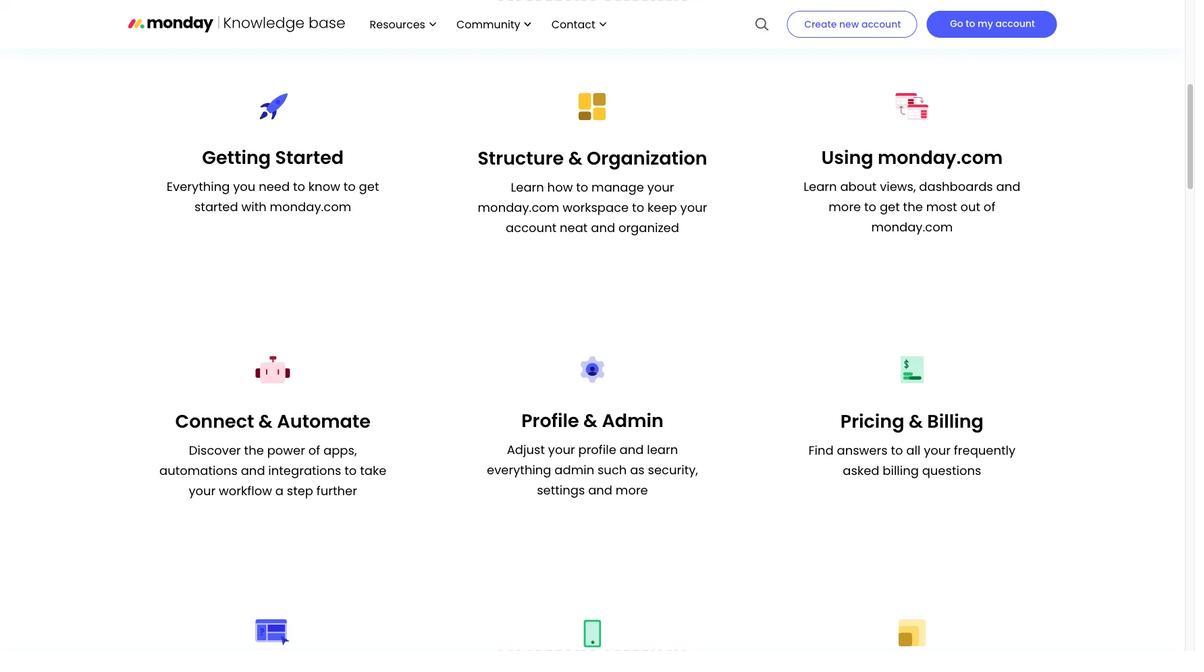 Task type: vqa. For each thing, say whether or not it's contained in the screenshot.
Cookie settings button
no



Task type: locate. For each thing, give the bounding box(es) containing it.
&
[[568, 145, 582, 171], [583, 408, 598, 434], [258, 409, 273, 434], [909, 409, 923, 434]]

new
[[839, 18, 859, 31]]

1 horizontal spatial everything
[[406, 21, 469, 38]]

0 horizontal spatial know
[[308, 178, 340, 195]]

workspace
[[563, 199, 629, 216]]

more down as
[[616, 482, 648, 499]]

everything you need to know to get started with monday.com
[[406, 21, 779, 38], [167, 178, 379, 216]]

started
[[622, 21, 666, 38], [194, 198, 238, 216]]

profile
[[578, 442, 616, 459]]

1 horizontal spatial learn
[[804, 178, 837, 195]]

automations
[[159, 462, 238, 480]]

further
[[317, 483, 357, 500]]

learn inside learn how to manage your monday.com workspace to keep your account neat and organized
[[511, 179, 544, 196]]

& up how
[[568, 145, 582, 171]]

& for automate
[[258, 409, 273, 434]]

resources
[[370, 16, 425, 32]]

the inside discover the power of apps, automations and integrations to take your workflow a step further
[[244, 442, 264, 459]]

1 vertical spatial everything you need to know to get started with monday.com
[[167, 178, 379, 216]]

learn
[[804, 178, 837, 195], [511, 179, 544, 196]]

go to my account link
[[927, 11, 1057, 38]]

of right out at top right
[[984, 198, 995, 216]]

and up workflow
[[241, 462, 265, 480]]

0 vertical spatial everything you need to know to get started with monday.com
[[406, 21, 779, 38]]

0 horizontal spatial need
[[259, 178, 290, 195]]

and down workspace
[[591, 219, 615, 237]]

0 vertical spatial everything
[[406, 21, 469, 38]]

automate
[[277, 409, 371, 434]]

account left neat
[[506, 219, 556, 237]]

most
[[926, 198, 957, 216]]

structure & organization
[[478, 145, 707, 171]]

1 vertical spatial of
[[308, 442, 320, 459]]

get
[[598, 21, 619, 38], [359, 178, 379, 195], [880, 198, 900, 216]]

0 horizontal spatial everything
[[167, 178, 230, 195]]

1 horizontal spatial need
[[498, 21, 529, 38]]

0 horizontal spatial get
[[359, 178, 379, 195]]

go
[[950, 17, 963, 30]]

1 horizontal spatial the
[[903, 198, 923, 216]]

find
[[809, 442, 834, 459]]

0 horizontal spatial everything you need to know to get started with monday.com
[[167, 178, 379, 216]]

2 horizontal spatial get
[[880, 198, 900, 216]]

1 horizontal spatial more
[[829, 198, 861, 216]]

0 horizontal spatial account
[[506, 219, 556, 237]]

to
[[966, 17, 975, 30], [532, 21, 545, 38], [583, 21, 595, 38], [293, 178, 305, 195], [343, 178, 356, 195], [576, 179, 588, 196], [864, 198, 876, 216], [632, 199, 644, 216], [891, 442, 903, 459], [345, 462, 357, 480]]

list
[[356, 0, 613, 49]]

0 vertical spatial you
[[473, 21, 495, 38]]

& up profile
[[583, 408, 598, 434]]

profile & admin
[[521, 408, 664, 434]]

started down getting at left
[[194, 198, 238, 216]]

of up integrations
[[308, 442, 320, 459]]

your right all
[[924, 442, 951, 459]]

& for organization
[[568, 145, 582, 171]]

step
[[287, 483, 313, 500]]

with
[[669, 21, 694, 38], [241, 198, 267, 216]]

organization
[[587, 145, 707, 171]]

your up admin
[[548, 442, 575, 459]]

started right contact link on the top of the page
[[622, 21, 666, 38]]

need
[[498, 21, 529, 38], [259, 178, 290, 195]]

know
[[548, 21, 580, 38], [308, 178, 340, 195]]

1 vertical spatial more
[[616, 482, 648, 499]]

0 vertical spatial get
[[598, 21, 619, 38]]

pricing & billing
[[840, 409, 984, 434]]

more
[[829, 198, 861, 216], [616, 482, 648, 499]]

account right new
[[861, 18, 901, 31]]

learn inside "learn about views, dashboards and more to get the most out of monday.com"
[[804, 178, 837, 195]]

1 vertical spatial know
[[308, 178, 340, 195]]

0 vertical spatial more
[[829, 198, 861, 216]]

1 horizontal spatial of
[[984, 198, 995, 216]]

and inside discover the power of apps, automations and integrations to take your workflow a step further
[[241, 462, 265, 480]]

0 horizontal spatial the
[[244, 442, 264, 459]]

apps,
[[323, 442, 357, 459]]

monday.com
[[697, 21, 779, 38], [878, 145, 1003, 170], [270, 198, 351, 216], [478, 199, 559, 216], [871, 219, 953, 236]]

your down automations
[[189, 483, 216, 500]]

everything
[[406, 21, 469, 38], [167, 178, 230, 195]]

1 vertical spatial the
[[244, 442, 264, 459]]

integrations
[[268, 462, 341, 480]]

account right "my"
[[995, 17, 1035, 30]]

and
[[996, 178, 1020, 195], [591, 219, 615, 237], [620, 442, 644, 459], [241, 462, 265, 480], [588, 482, 612, 499]]

need left the contact
[[498, 21, 529, 38]]

learn for using
[[804, 178, 837, 195]]

0 horizontal spatial more
[[616, 482, 648, 499]]

of
[[984, 198, 995, 216], [308, 442, 320, 459]]

0 vertical spatial with
[[669, 21, 694, 38]]

such
[[597, 462, 627, 479]]

my
[[978, 17, 993, 30]]

discover the power of apps, automations and integrations to take your workflow a step further
[[159, 442, 386, 500]]

go to my account
[[950, 17, 1035, 30]]

pricing
[[840, 409, 904, 434]]

1 horizontal spatial started
[[622, 21, 666, 38]]

the
[[903, 198, 923, 216], [244, 442, 264, 459]]

0 horizontal spatial of
[[308, 442, 320, 459]]

and right the dashboards
[[996, 178, 1020, 195]]

need down getting started
[[259, 178, 290, 195]]

& up the power
[[258, 409, 273, 434]]

account
[[995, 17, 1035, 30], [861, 18, 901, 31], [506, 219, 556, 237]]

as
[[630, 462, 645, 479]]

0 vertical spatial of
[[984, 198, 995, 216]]

0 vertical spatial started
[[622, 21, 666, 38]]

0 vertical spatial need
[[498, 21, 529, 38]]

get inside "learn about views, dashboards and more to get the most out of monday.com"
[[880, 198, 900, 216]]

the left the power
[[244, 442, 264, 459]]

2 vertical spatial get
[[880, 198, 900, 216]]

your
[[647, 179, 674, 196], [680, 199, 707, 216], [548, 442, 575, 459], [924, 442, 951, 459], [189, 483, 216, 500]]

learn left about
[[804, 178, 837, 195]]

all
[[906, 442, 920, 459]]

using
[[821, 145, 873, 170]]

1 vertical spatial started
[[194, 198, 238, 216]]

workflow
[[219, 483, 272, 500]]

about
[[840, 178, 877, 195]]

of inside "learn about views, dashboards and more to get the most out of monday.com"
[[984, 198, 995, 216]]

more down about
[[829, 198, 861, 216]]

0 horizontal spatial learn
[[511, 179, 544, 196]]

1 vertical spatial you
[[233, 178, 255, 195]]

and down such
[[588, 482, 612, 499]]

and inside learn how to manage your monday.com workspace to keep your account neat and organized
[[591, 219, 615, 237]]

0 vertical spatial the
[[903, 198, 923, 216]]

1 horizontal spatial everything you need to know to get started with monday.com
[[406, 21, 779, 38]]

getting
[[202, 145, 271, 170]]

learn down structure
[[511, 179, 544, 196]]

1 horizontal spatial know
[[548, 21, 580, 38]]

you
[[473, 21, 495, 38], [233, 178, 255, 195]]

0 horizontal spatial with
[[241, 198, 267, 216]]

main element
[[356, 0, 1057, 49]]

your up keep
[[647, 179, 674, 196]]

contact link
[[545, 13, 613, 36]]

discover
[[189, 442, 241, 459]]

& up all
[[909, 409, 923, 434]]

1 horizontal spatial get
[[598, 21, 619, 38]]

1 vertical spatial get
[[359, 178, 379, 195]]

the down views,
[[903, 198, 923, 216]]

frequently
[[954, 442, 1016, 459]]

1 vertical spatial with
[[241, 198, 267, 216]]

started
[[275, 145, 344, 170]]

power
[[267, 442, 305, 459]]



Task type: describe. For each thing, give the bounding box(es) containing it.
learn about views, dashboards and more to get the most out of monday.com
[[804, 178, 1020, 236]]

1 horizontal spatial you
[[473, 21, 495, 38]]

your inside adjust your profile and learn everything admin such as security, settings and more
[[548, 442, 575, 459]]

admin
[[555, 462, 594, 479]]

more inside adjust your profile and learn everything admin such as security, settings and more
[[616, 482, 648, 499]]

keep
[[647, 199, 677, 216]]

admin
[[602, 408, 664, 434]]

billing
[[927, 409, 984, 434]]

connect
[[175, 409, 254, 434]]

profile
[[521, 408, 579, 434]]

community
[[456, 16, 520, 32]]

monday.com inside learn how to manage your monday.com workspace to keep your account neat and organized
[[478, 199, 559, 216]]

using monday.com
[[821, 145, 1003, 170]]

1 horizontal spatial with
[[669, 21, 694, 38]]

2 horizontal spatial account
[[995, 17, 1035, 30]]

account inside learn how to manage your monday.com workspace to keep your account neat and organized
[[506, 219, 556, 237]]

connect & automate
[[175, 409, 371, 434]]

a
[[275, 483, 284, 500]]

how
[[547, 179, 573, 196]]

0 horizontal spatial started
[[194, 198, 238, 216]]

create new account link
[[787, 11, 917, 38]]

1 vertical spatial everything
[[167, 178, 230, 195]]

to inside find answers to all your frequently asked billing questions
[[891, 442, 903, 459]]

find answers to all your frequently asked billing questions
[[809, 442, 1016, 480]]

resources link
[[363, 13, 443, 36]]

getting started
[[202, 145, 344, 170]]

questions
[[922, 462, 981, 480]]

more inside "learn about views, dashboards and more to get the most out of monday.com"
[[829, 198, 861, 216]]

0 vertical spatial know
[[548, 21, 580, 38]]

learn
[[647, 442, 678, 459]]

& for admin
[[583, 408, 598, 434]]

take
[[360, 462, 386, 480]]

& for billing
[[909, 409, 923, 434]]

structure
[[478, 145, 564, 171]]

monday.com logo image
[[128, 10, 345, 38]]

your inside find answers to all your frequently asked billing questions
[[924, 442, 951, 459]]

your inside discover the power of apps, automations and integrations to take your workflow a step further
[[189, 483, 216, 500]]

monday.com inside "learn about views, dashboards and more to get the most out of monday.com"
[[871, 219, 953, 236]]

1 vertical spatial need
[[259, 178, 290, 195]]

of inside discover the power of apps, automations and integrations to take your workflow a step further
[[308, 442, 320, 459]]

search logo image
[[754, 0, 769, 49]]

asked
[[843, 462, 879, 480]]

create new account
[[804, 18, 901, 31]]

learn for structure
[[511, 179, 544, 196]]

create
[[804, 18, 837, 31]]

views,
[[880, 178, 916, 195]]

neat
[[560, 219, 588, 237]]

community link
[[450, 13, 538, 36]]

contact
[[551, 16, 595, 32]]

answers
[[837, 442, 888, 459]]

organized
[[618, 219, 679, 237]]

and up as
[[620, 442, 644, 459]]

settings
[[537, 482, 585, 499]]

dashboards
[[919, 178, 993, 195]]

the inside "learn about views, dashboards and more to get the most out of monday.com"
[[903, 198, 923, 216]]

security,
[[648, 462, 698, 479]]

adjust
[[507, 442, 545, 459]]

your right keep
[[680, 199, 707, 216]]

billing
[[883, 462, 919, 480]]

and inside "learn about views, dashboards and more to get the most out of monday.com"
[[996, 178, 1020, 195]]

0 horizontal spatial you
[[233, 178, 255, 195]]

everything
[[487, 462, 551, 479]]

to inside discover the power of apps, automations and integrations to take your workflow a step further
[[345, 462, 357, 480]]

to inside the main element
[[966, 17, 975, 30]]

learn how to manage your monday.com workspace to keep your account neat and organized
[[478, 179, 707, 237]]

manage
[[591, 179, 644, 196]]

adjust your profile and learn everything admin such as security, settings and more
[[487, 442, 698, 499]]

to inside "learn about views, dashboards and more to get the most out of monday.com"
[[864, 198, 876, 216]]

list containing resources
[[356, 0, 613, 49]]

1 horizontal spatial account
[[861, 18, 901, 31]]

out
[[960, 198, 980, 216]]



